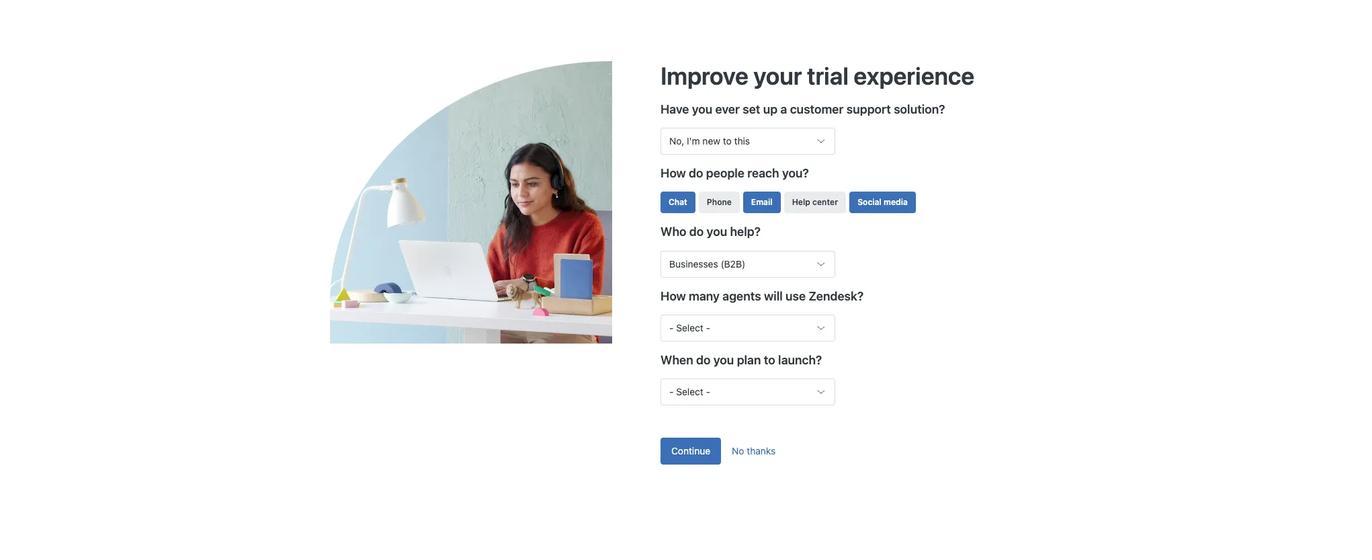 Task type: locate. For each thing, give the bounding box(es) containing it.
1 vertical spatial - select -
[[670, 386, 711, 397]]

help center button
[[784, 192, 847, 213]]

- select - button
[[661, 314, 836, 341], [661, 378, 836, 405]]

select down the when
[[677, 386, 704, 397]]

continue button
[[661, 438, 721, 464]]

center
[[813, 197, 838, 207]]

1 select from the top
[[677, 322, 704, 333]]

solution?
[[894, 102, 946, 116]]

2 select from the top
[[677, 386, 704, 397]]

use
[[786, 289, 806, 303]]

1 vertical spatial how
[[661, 289, 686, 303]]

1 vertical spatial select
[[677, 386, 704, 397]]

no,
[[670, 135, 685, 147]]

how
[[661, 166, 686, 180], [661, 289, 686, 303]]

have
[[661, 102, 689, 116]]

do
[[689, 166, 704, 180], [690, 225, 704, 239], [697, 353, 711, 367]]

1 horizontal spatial to
[[764, 353, 776, 367]]

plan
[[737, 353, 761, 367]]

2 - select - from the top
[[670, 386, 711, 397]]

a
[[781, 102, 788, 116]]

phone
[[707, 197, 732, 207]]

to right plan
[[764, 353, 776, 367]]

do left the people
[[689, 166, 704, 180]]

2 how from the top
[[661, 289, 686, 303]]

new
[[703, 135, 721, 147]]

media
[[884, 197, 908, 207]]

when do you plan to launch?
[[661, 353, 822, 367]]

0 vertical spatial do
[[689, 166, 704, 180]]

0 vertical spatial - select -
[[670, 322, 711, 333]]

(b2b)
[[721, 258, 746, 269]]

ever
[[716, 102, 740, 116]]

1 how from the top
[[661, 166, 686, 180]]

businesses (b2b)
[[670, 258, 746, 269]]

1 - select - from the top
[[670, 322, 711, 333]]

you left help?
[[707, 225, 728, 239]]

- down the when
[[670, 386, 674, 397]]

have you ever set up a customer support solution?
[[661, 102, 946, 116]]

to left the this
[[723, 135, 732, 147]]

do right who in the top of the page
[[690, 225, 704, 239]]

improve your trial experience
[[661, 61, 975, 90]]

social
[[858, 197, 882, 207]]

select
[[677, 322, 704, 333], [677, 386, 704, 397]]

you left plan
[[714, 353, 734, 367]]

2 vertical spatial you
[[714, 353, 734, 367]]

experience
[[854, 61, 975, 90]]

how up chat
[[661, 166, 686, 180]]

customer
[[790, 102, 844, 116]]

- down the when do you plan to launch?
[[706, 386, 711, 397]]

- select - for 2nd - select - popup button from the top
[[670, 386, 711, 397]]

- up the when
[[670, 322, 674, 333]]

email button
[[743, 192, 781, 213]]

who
[[661, 225, 687, 239]]

people
[[706, 166, 745, 180]]

- select - down the when
[[670, 386, 711, 397]]

select up the when
[[677, 322, 704, 333]]

- select - button up plan
[[661, 314, 836, 341]]

will
[[764, 289, 783, 303]]

0 vertical spatial you
[[692, 102, 713, 116]]

businesses
[[670, 258, 718, 269]]

no, i'm new to this button
[[661, 128, 836, 155]]

you left the ever
[[692, 102, 713, 116]]

businesses (b2b) button
[[661, 250, 836, 277]]

improve
[[661, 61, 749, 90]]

launch?
[[779, 353, 822, 367]]

0 vertical spatial - select - button
[[661, 314, 836, 341]]

0 vertical spatial how
[[661, 166, 686, 180]]

many
[[689, 289, 720, 303]]

-
[[670, 322, 674, 333], [706, 322, 711, 333], [670, 386, 674, 397], [706, 386, 711, 397]]

how left many
[[661, 289, 686, 303]]

continue
[[672, 445, 711, 456]]

chat button
[[661, 192, 696, 213]]

1 vertical spatial - select - button
[[661, 378, 836, 405]]

to
[[723, 135, 732, 147], [764, 353, 776, 367]]

0 horizontal spatial to
[[723, 135, 732, 147]]

who do you help?
[[661, 225, 761, 239]]

1 vertical spatial do
[[690, 225, 704, 239]]

you
[[692, 102, 713, 116], [707, 225, 728, 239], [714, 353, 734, 367]]

0 vertical spatial select
[[677, 322, 704, 333]]

agents
[[723, 289, 761, 303]]

do right the when
[[697, 353, 711, 367]]

select for 2nd - select - popup button from the top
[[677, 386, 704, 397]]

0 vertical spatial to
[[723, 135, 732, 147]]

no thanks
[[732, 445, 776, 456]]

1 vertical spatial you
[[707, 225, 728, 239]]

- select - button down plan
[[661, 378, 836, 405]]

- select -
[[670, 322, 711, 333], [670, 386, 711, 397]]

reach
[[748, 166, 780, 180]]

- select - up the when
[[670, 322, 711, 333]]

2 vertical spatial do
[[697, 353, 711, 367]]

do for who
[[690, 225, 704, 239]]

to inside popup button
[[723, 135, 732, 147]]



Task type: describe. For each thing, give the bounding box(es) containing it.
how for how do people reach you?
[[661, 166, 686, 180]]

- select - for 1st - select - popup button
[[670, 322, 711, 333]]

1 - select - button from the top
[[661, 314, 836, 341]]

how many agents will use zendesk?
[[661, 289, 864, 303]]

1 vertical spatial to
[[764, 353, 776, 367]]

no
[[732, 445, 745, 456]]

social media button
[[850, 192, 916, 213]]

help?
[[730, 225, 761, 239]]

select for 1st - select - popup button
[[677, 322, 704, 333]]

you for who
[[707, 225, 728, 239]]

- down many
[[706, 322, 711, 333]]

trial
[[807, 61, 849, 90]]

your
[[754, 61, 802, 90]]

2 - select - button from the top
[[661, 378, 836, 405]]

you?
[[782, 166, 809, 180]]

social media
[[858, 197, 908, 207]]

no, i'm new to this
[[670, 135, 750, 147]]

phone button
[[699, 192, 740, 213]]

help center
[[792, 197, 838, 207]]

no thanks button
[[721, 438, 787, 464]]

set
[[743, 102, 761, 116]]

how do people reach you?
[[661, 166, 809, 180]]

do for how
[[689, 166, 704, 180]]

support
[[847, 102, 891, 116]]

you for when
[[714, 353, 734, 367]]

zendesk?
[[809, 289, 864, 303]]

help
[[792, 197, 811, 207]]

thanks
[[747, 445, 776, 456]]

email
[[752, 197, 773, 207]]

do for when
[[697, 353, 711, 367]]

customer service agent wearing a headset and sitting at a desk as balloons float through the air in celebration. image
[[330, 61, 661, 344]]

this
[[735, 135, 750, 147]]

i'm
[[687, 135, 700, 147]]

when
[[661, 353, 694, 367]]

chat
[[669, 197, 688, 207]]

up
[[764, 102, 778, 116]]

how for how many agents will use zendesk?
[[661, 289, 686, 303]]



Task type: vqa. For each thing, say whether or not it's contained in the screenshot.
first - Select - Popup Button from the top of the page's - SELECT -
yes



